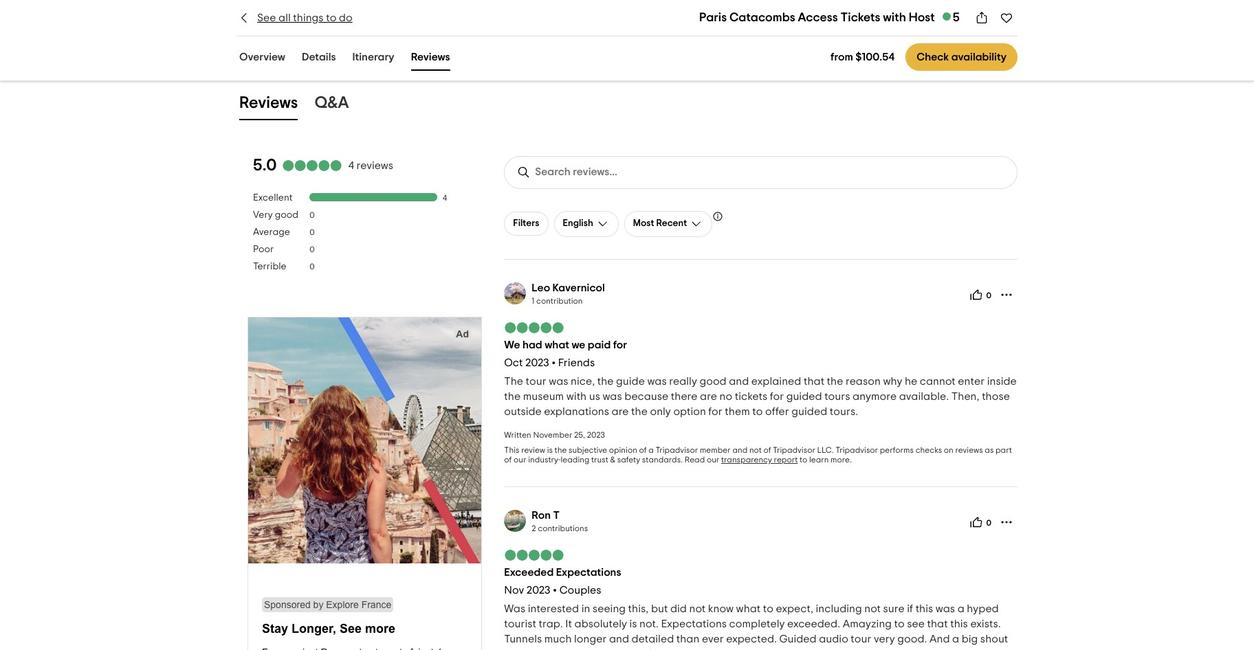 Task type: locate. For each thing, give the bounding box(es) containing it.
ron t 2 contributions
[[532, 510, 588, 533]]

this
[[504, 446, 520, 455]]

0 left open options menu image
[[987, 292, 992, 300]]

terrible
[[253, 262, 287, 272]]

transparency report link
[[722, 456, 798, 464]]

for down no
[[709, 406, 723, 417]]

0 vertical spatial 4
[[348, 160, 354, 171]]

tour inside was interested in seeing this, but did not know what to expect, including not sure if this was a hyped tourist trap. it absolutely is not.  expectations completely exceeded.  amayzing to see that this exists. tunnels much longer and detailed than ever expected. guided audio tour very good. and a big shout out and thanks to our guide, saeed. what great service! we were late and missed our time to meet
[[851, 634, 872, 645]]

1 vertical spatial 0 button
[[967, 512, 996, 534]]

expectations inside was interested in seeing this, but did not know what to expect, including not sure if this was a hyped tourist trap. it absolutely is not.  expectations completely exceeded.  amayzing to see that this exists. tunnels much longer and detailed than ever expected. guided audio tour very good. and a big shout out and thanks to our guide, saeed. what great service! we were late and missed our time to meet
[[661, 619, 727, 630]]

the down written november 25, 2023
[[555, 446, 567, 455]]

0 horizontal spatial good
[[275, 210, 299, 220]]

• down we had what we paid for link
[[552, 358, 556, 369]]

1 horizontal spatial 4
[[443, 194, 447, 202]]

0 horizontal spatial reviews button
[[237, 91, 301, 120]]

write a review
[[252, 23, 322, 34]]

with left host
[[883, 12, 907, 24]]

5.0 of 5 bubbles image up exceeded
[[504, 550, 565, 561]]

is left not.
[[630, 619, 637, 630]]

2023
[[526, 358, 549, 369], [587, 431, 605, 439], [527, 585, 551, 596]]

what up the completely
[[736, 604, 761, 615]]

1 horizontal spatial with
[[883, 12, 907, 24]]

0 vertical spatial this
[[916, 604, 934, 615]]

0 vertical spatial we
[[504, 340, 520, 351]]

1 vertical spatial •
[[553, 585, 557, 596]]

anymore
[[853, 391, 897, 402]]

0 vertical spatial 5.0 of 5 bubbles image
[[282, 160, 343, 171]]

to up the completely
[[763, 604, 774, 615]]

review inside this review is the subjective opinion of a tripadvisor member and not of tripadvisor llc. tripadvisor performs checks on reviews as part of our industry-leading trust & safety standards. read our
[[522, 446, 546, 455]]

2023 inside exceeded expectations nov 2023 • couples
[[527, 585, 551, 596]]

we had what we paid for oct 2023 • friends
[[504, 340, 627, 369]]

•
[[552, 358, 556, 369], [553, 585, 557, 596]]

not
[[750, 446, 762, 455], [690, 604, 706, 615], [865, 604, 881, 615]]

checks
[[916, 446, 943, 455]]

guided
[[780, 634, 817, 645]]

2 horizontal spatial for
[[770, 391, 784, 402]]

check availability
[[917, 52, 1007, 63]]

review
[[291, 23, 322, 34], [522, 446, 546, 455]]

tickets
[[841, 12, 881, 24]]

0 vertical spatial what
[[545, 340, 570, 351]]

tour down amayzing
[[851, 634, 872, 645]]

0 right average at left top
[[310, 229, 315, 237]]

0 vertical spatial is
[[547, 446, 553, 455]]

0 vertical spatial •
[[552, 358, 556, 369]]

tripadvisor up transparency report to learn more.
[[773, 446, 816, 455]]

not up amayzing
[[865, 604, 881, 615]]

0 horizontal spatial are
[[612, 406, 629, 417]]

paris catacombs access tickets with host
[[700, 12, 935, 24]]

0 vertical spatial 2023
[[526, 358, 549, 369]]

interested
[[528, 604, 579, 615]]

see all things to do link
[[237, 10, 353, 25]]

written
[[504, 431, 532, 439]]

0 button for a
[[967, 512, 996, 534]]

are
[[700, 391, 718, 402], [612, 406, 629, 417]]

and up transparency at the bottom right of the page
[[733, 446, 748, 455]]

1 horizontal spatial we
[[786, 649, 802, 651]]

why
[[884, 376, 903, 387]]

0 horizontal spatial tour
[[526, 376, 547, 387]]

the up us
[[598, 376, 614, 387]]

1 horizontal spatial what
[[736, 604, 761, 615]]

are left no
[[700, 391, 718, 402]]

service!
[[745, 649, 784, 651]]

4 for 4 reviews
[[348, 160, 354, 171]]

0 vertical spatial reviews
[[357, 160, 394, 171]]

reviews right the itinerary
[[411, 52, 450, 63]]

tripadvisor up more.
[[836, 446, 879, 455]]

search image
[[518, 166, 531, 179]]

and up the "tickets"
[[729, 376, 749, 387]]

1 horizontal spatial reviews button
[[408, 48, 453, 71]]

us
[[589, 391, 600, 402]]

2023 inside we had what we paid for oct 2023 • friends
[[526, 358, 549, 369]]

2 tab list from the top
[[220, 88, 1035, 123]]

on
[[944, 446, 954, 455]]

standards.
[[642, 456, 683, 464]]

open options menu image
[[1000, 288, 1014, 302]]

2 vertical spatial for
[[709, 406, 723, 417]]

0 horizontal spatial tripadvisor
[[656, 446, 698, 455]]

tunnels
[[504, 634, 542, 645]]

1 vertical spatial tour
[[851, 634, 872, 645]]

0 horizontal spatial of
[[504, 456, 512, 464]]

0 vertical spatial reviews
[[411, 52, 450, 63]]

5.0 of 5 bubbles image
[[282, 160, 343, 171], [504, 322, 565, 333], [504, 550, 565, 561]]

our
[[514, 456, 527, 464], [707, 456, 720, 464], [594, 649, 611, 651], [912, 649, 929, 651]]

to left "learn"
[[800, 456, 808, 464]]

to
[[326, 12, 337, 23], [753, 406, 763, 417], [800, 456, 808, 464], [763, 604, 774, 615], [895, 619, 905, 630], [582, 649, 592, 651], [955, 649, 966, 651]]

0 for very good
[[310, 211, 315, 220]]

1 horizontal spatial review
[[522, 446, 546, 455]]

reviews button down overview button
[[237, 91, 301, 120]]

open options menu image
[[1000, 516, 1014, 530]]

1 horizontal spatial tripadvisor
[[773, 446, 816, 455]]

reviews inside this review is the subjective opinion of a tripadvisor member and not of tripadvisor llc. tripadvisor performs checks on reviews as part of our industry-leading trust & safety standards. read our
[[956, 446, 983, 455]]

industry-
[[528, 456, 561, 464]]

to down big
[[955, 649, 966, 651]]

not up transparency report link
[[750, 446, 762, 455]]

to down the "tickets"
[[753, 406, 763, 417]]

0 horizontal spatial that
[[804, 376, 825, 387]]

was
[[549, 376, 569, 387], [648, 376, 667, 387], [603, 391, 622, 402], [936, 604, 956, 615]]

was up and on the right of the page
[[936, 604, 956, 615]]

reviews
[[357, 160, 394, 171], [956, 446, 983, 455]]

tab list containing overview
[[220, 45, 470, 74]]

reviews button right itinerary button
[[408, 48, 453, 71]]

this right 'if'
[[916, 604, 934, 615]]

with up explanations
[[567, 391, 587, 402]]

transparency report to learn more.
[[722, 456, 852, 464]]

1 vertical spatial tab list
[[220, 88, 1035, 123]]

tripadvisor up standards. on the right bottom
[[656, 446, 698, 455]]

1 horizontal spatial is
[[630, 619, 637, 630]]

of up transparency report link
[[764, 446, 771, 455]]

1 horizontal spatial not
[[750, 446, 762, 455]]

4 inside filter reviews element
[[443, 194, 447, 202]]

2 vertical spatial 2023
[[527, 585, 551, 596]]

0 horizontal spatial reviews
[[239, 95, 298, 111]]

1 vertical spatial that
[[928, 619, 948, 630]]

0 horizontal spatial review
[[291, 23, 322, 34]]

for up offer
[[770, 391, 784, 402]]

2 vertical spatial 5.0 of 5 bubbles image
[[504, 550, 565, 561]]

1 horizontal spatial that
[[928, 619, 948, 630]]

only
[[650, 406, 671, 417]]

enter
[[958, 376, 985, 387]]

0 horizontal spatial we
[[504, 340, 520, 351]]

itinerary button
[[350, 48, 397, 71]]

2 tripadvisor from the left
[[773, 446, 816, 455]]

that up and on the right of the page
[[928, 619, 948, 630]]

a
[[282, 23, 288, 34], [649, 446, 654, 455], [958, 604, 965, 615], [953, 634, 960, 645]]

1 horizontal spatial expectations
[[661, 619, 727, 630]]

expectations up couples
[[556, 567, 622, 578]]

exceeded.
[[788, 619, 841, 630]]

2
[[532, 525, 536, 533]]

a up standards. on the right bottom
[[649, 446, 654, 455]]

exists.
[[971, 619, 1001, 630]]

was up museum on the bottom left of the page
[[549, 376, 569, 387]]

guided down tours
[[792, 406, 828, 417]]

0 vertical spatial reviews button
[[408, 48, 453, 71]]

0 vertical spatial review
[[291, 23, 322, 34]]

with inside the tour was nice, the guide was really good and explained that the reason why he cannot enter inside the museum with us was because there are no tickets for guided tours anymore available. then, those outside explanations are the only option for them to offer guided tours.
[[567, 391, 587, 402]]

advertisement region
[[248, 317, 482, 651]]

1 vertical spatial 4
[[443, 194, 447, 202]]

• inside we had what we paid for oct 2023 • friends
[[552, 358, 556, 369]]

0 vertical spatial tour
[[526, 376, 547, 387]]

0 button left open options menu image
[[967, 284, 996, 306]]

0 right terrible
[[310, 263, 315, 271]]

1 vertical spatial with
[[567, 391, 587, 402]]

check availability button
[[906, 43, 1018, 71]]

we inside was interested in seeing this, but did not know what to expect, including not sure if this was a hyped tourist trap. it absolutely is not.  expectations completely exceeded.  amayzing to see that this exists. tunnels much longer and detailed than ever expected. guided audio tour very good. and a big shout out and thanks to our guide, saeed. what great service! we were late and missed our time to meet
[[786, 649, 802, 651]]

1 vertical spatial expectations
[[661, 619, 727, 630]]

written november 25, 2023
[[504, 431, 605, 439]]

and
[[729, 376, 749, 387], [733, 446, 748, 455], [609, 634, 629, 645], [523, 649, 543, 651], [853, 649, 873, 651]]

0 vertical spatial good
[[275, 210, 299, 220]]

overview
[[239, 52, 285, 63]]

option
[[674, 406, 706, 417]]

very
[[874, 634, 895, 645]]

with
[[883, 12, 907, 24], [567, 391, 587, 402]]

of down this
[[504, 456, 512, 464]]

0 horizontal spatial what
[[545, 340, 570, 351]]

1 vertical spatial 5.0 of 5 bubbles image
[[504, 322, 565, 333]]

missed
[[875, 649, 910, 651]]

our down member
[[707, 456, 720, 464]]

25,
[[574, 431, 585, 439]]

llc.
[[818, 446, 834, 455]]

tripadvisor
[[656, 446, 698, 455], [773, 446, 816, 455], [836, 446, 879, 455]]

1 horizontal spatial this
[[951, 619, 968, 630]]

2 0 button from the top
[[967, 512, 996, 534]]

1 vertical spatial is
[[630, 619, 637, 630]]

1 0 button from the top
[[967, 284, 996, 306]]

our down good.
[[912, 649, 929, 651]]

reviews down overview button
[[239, 95, 298, 111]]

all
[[279, 12, 291, 23]]

0 button left open options menu icon
[[967, 512, 996, 534]]

we down guided
[[786, 649, 802, 651]]

0 for average
[[310, 229, 315, 237]]

what
[[545, 340, 570, 351], [736, 604, 761, 615]]

0 horizontal spatial 4
[[348, 160, 354, 171]]

and right late
[[853, 649, 873, 651]]

5.0 of 5 bubbles image up "had"
[[504, 322, 565, 333]]

1 vertical spatial reviews button
[[237, 91, 301, 120]]

what left we
[[545, 340, 570, 351]]

reviews button
[[408, 48, 453, 71], [237, 91, 301, 120]]

of up safety
[[639, 446, 647, 455]]

0 horizontal spatial this
[[916, 604, 934, 615]]

we
[[572, 340, 586, 351]]

1 vertical spatial 2023
[[587, 431, 605, 439]]

offer
[[766, 406, 790, 417]]

expectations
[[556, 567, 622, 578], [661, 619, 727, 630]]

5.0 of 5 bubbles image for ron t
[[504, 550, 565, 561]]

is up industry- in the left of the page
[[547, 446, 553, 455]]

are down because
[[612, 406, 629, 417]]

tour up museum on the bottom left of the page
[[526, 376, 547, 387]]

1 horizontal spatial tour
[[851, 634, 872, 645]]

no
[[720, 391, 733, 402]]

5.0
[[253, 157, 277, 174]]

in
[[582, 604, 590, 615]]

most recent button
[[625, 211, 713, 237]]

a left hyped
[[958, 604, 965, 615]]

0 vertical spatial that
[[804, 376, 825, 387]]

this up big
[[951, 619, 968, 630]]

1 vertical spatial good
[[700, 376, 727, 387]]

• up interested
[[553, 585, 557, 596]]

of
[[639, 446, 647, 455], [764, 446, 771, 455], [504, 456, 512, 464]]

2 horizontal spatial tripadvisor
[[836, 446, 879, 455]]

expectations up the than on the right of the page
[[661, 619, 727, 630]]

2023 for expectations
[[527, 585, 551, 596]]

tab list containing reviews
[[220, 88, 1035, 123]]

0 horizontal spatial is
[[547, 446, 553, 455]]

1 horizontal spatial are
[[700, 391, 718, 402]]

audio
[[819, 634, 849, 645]]

0 vertical spatial 0 button
[[967, 284, 996, 306]]

1 vertical spatial reviews
[[956, 446, 983, 455]]

0 right poor on the top of the page
[[310, 246, 315, 254]]

1 horizontal spatial for
[[709, 406, 723, 417]]

was inside was interested in seeing this, but did not know what to expect, including not sure if this was a hyped tourist trap. it absolutely is not.  expectations completely exceeded.  amayzing to see that this exists. tunnels much longer and detailed than ever expected. guided audio tour very good. and a big shout out and thanks to our guide, saeed. what great service! we were late and missed our time to meet
[[936, 604, 956, 615]]

2023 down "had"
[[526, 358, 549, 369]]

good up no
[[700, 376, 727, 387]]

absolutely
[[575, 619, 627, 630]]

1 vertical spatial guided
[[792, 406, 828, 417]]

inside
[[988, 376, 1017, 387]]

0 vertical spatial expectations
[[556, 567, 622, 578]]

expect,
[[776, 604, 814, 615]]

5.0 of 5 bubbles image right 5.0
[[282, 160, 343, 171]]

good
[[275, 210, 299, 220], [700, 376, 727, 387]]

0 horizontal spatial for
[[613, 340, 627, 351]]

0 vertical spatial for
[[613, 340, 627, 351]]

0 horizontal spatial expectations
[[556, 567, 622, 578]]

good down excellent
[[275, 210, 299, 220]]

our down the longer
[[594, 649, 611, 651]]

0 vertical spatial tab list
[[220, 45, 470, 74]]

1 tab list from the top
[[220, 45, 470, 74]]

most recent
[[633, 219, 687, 229]]

if
[[907, 604, 914, 615]]

very good
[[253, 210, 299, 220]]

2023 down exceeded
[[527, 585, 551, 596]]

guided up offer
[[787, 391, 822, 402]]

1 vertical spatial we
[[786, 649, 802, 651]]

tab list
[[220, 45, 470, 74], [220, 88, 1035, 123]]

the
[[598, 376, 614, 387], [827, 376, 844, 387], [504, 391, 521, 402], [632, 406, 648, 417], [555, 446, 567, 455]]

0 horizontal spatial with
[[567, 391, 587, 402]]

really
[[669, 376, 697, 387]]

2 horizontal spatial of
[[764, 446, 771, 455]]

that right explained
[[804, 376, 825, 387]]

not right did
[[690, 604, 706, 615]]

5
[[953, 12, 960, 24]]

museum
[[523, 391, 564, 402]]

1 vertical spatial what
[[736, 604, 761, 615]]

2023 right "25," on the left of the page
[[587, 431, 605, 439]]

0 for poor
[[310, 246, 315, 254]]

recent
[[657, 219, 687, 229]]

1 horizontal spatial reviews
[[956, 446, 983, 455]]

is inside this review is the subjective opinion of a tripadvisor member and not of tripadvisor llc. tripadvisor performs checks on reviews as part of our industry-leading trust & safety standards. read our
[[547, 446, 553, 455]]

amayzing
[[843, 619, 892, 630]]

0 right very good
[[310, 211, 315, 220]]

1 vertical spatial review
[[522, 446, 546, 455]]

we up oct
[[504, 340, 520, 351]]

tourist
[[504, 619, 537, 630]]

1 horizontal spatial good
[[700, 376, 727, 387]]

for right 'paid'
[[613, 340, 627, 351]]



Task type: describe. For each thing, give the bounding box(es) containing it.
opinion
[[609, 446, 638, 455]]

for inside we had what we paid for oct 2023 • friends
[[613, 340, 627, 351]]

we inside we had what we paid for oct 2023 • friends
[[504, 340, 520, 351]]

great
[[715, 649, 743, 651]]

expectations inside exceeded expectations nov 2023 • couples
[[556, 567, 622, 578]]

ever
[[702, 634, 724, 645]]

learn
[[810, 456, 829, 464]]

was interested in seeing this, but did not know what to expect, including not sure if this was a hyped tourist trap. it absolutely is not.  expectations completely exceeded.  amayzing to see that this exists. tunnels much longer and detailed than ever expected. guided audio tour very good. and a big shout out and thanks to our guide, saeed. what great service! we were late and missed our time to meet 
[[504, 604, 1013, 651]]

contribution
[[537, 297, 583, 305]]

and down tunnels
[[523, 649, 543, 651]]

part
[[996, 446, 1012, 455]]

including
[[816, 604, 862, 615]]

than
[[677, 634, 700, 645]]

nov
[[504, 585, 524, 596]]

excellent
[[253, 193, 293, 203]]

tour inside the tour was nice, the guide was really good and explained that the reason why he cannot enter inside the museum with us was because there are no tickets for guided tours anymore available. then, those outside explanations are the only option for them to offer guided tours.
[[526, 376, 547, 387]]

it
[[566, 619, 572, 630]]

read
[[685, 456, 705, 464]]

0 left open options menu icon
[[987, 520, 992, 528]]

a inside this review is the subjective opinion of a tripadvisor member and not of tripadvisor llc. tripadvisor performs checks on reviews as part of our industry-leading trust & safety standards. read our
[[649, 446, 654, 455]]

completely
[[730, 619, 785, 630]]

5.0 of 5 bubbles image for leo kavernicol
[[504, 322, 565, 333]]

safety
[[618, 456, 641, 464]]

transparency
[[722, 456, 772, 464]]

average
[[253, 228, 290, 237]]

filters
[[513, 219, 540, 229]]

good.
[[898, 634, 928, 645]]

sure
[[884, 604, 905, 615]]

much
[[545, 634, 572, 645]]

that inside was interested in seeing this, but did not know what to expect, including not sure if this was a hyped tourist trap. it absolutely is not.  expectations completely exceeded.  amayzing to see that this exists. tunnels much longer and detailed than ever expected. guided audio tour very good. and a big shout out and thanks to our guide, saeed. what great service! we were late and missed our time to meet
[[928, 619, 948, 630]]

2 horizontal spatial not
[[865, 604, 881, 615]]

1 vertical spatial for
[[770, 391, 784, 402]]

• inside exceeded expectations nov 2023 • couples
[[553, 585, 557, 596]]

member
[[700, 446, 731, 455]]

and inside this review is the subjective opinion of a tripadvisor member and not of tripadvisor llc. tripadvisor performs checks on reviews as part of our industry-leading trust & safety standards. read our
[[733, 446, 748, 455]]

leo
[[532, 283, 550, 294]]

details
[[302, 52, 336, 63]]

1
[[532, 297, 535, 305]]

check
[[917, 52, 949, 63]]

seeing
[[593, 604, 626, 615]]

a left big
[[953, 634, 960, 645]]

write a review link
[[237, 12, 338, 44]]

to down sure
[[895, 619, 905, 630]]

1 vertical spatial this
[[951, 619, 968, 630]]

exceeded expectations nov 2023 • couples
[[504, 567, 622, 596]]

see
[[907, 619, 925, 630]]

shout
[[981, 634, 1009, 645]]

good inside the tour was nice, the guide was really good and explained that the reason why he cannot enter inside the museum with us was because there are no tickets for guided tours anymore available. then, those outside explanations are the only option for them to offer guided tours.
[[700, 376, 727, 387]]

4 for 4
[[443, 194, 447, 202]]

the tour was nice, the guide was really good and explained that the reason why he cannot enter inside the museum with us was because there are no tickets for guided tours anymore available. then, those outside explanations are the only option for them to offer guided tours.
[[504, 376, 1017, 417]]

exceeded
[[504, 567, 554, 578]]

2023 for november
[[587, 431, 605, 439]]

tours
[[825, 391, 851, 402]]

what inside we had what we paid for oct 2023 • friends
[[545, 340, 570, 351]]

our down this
[[514, 456, 527, 464]]

guide
[[616, 376, 645, 387]]

explanations
[[544, 406, 610, 417]]

explained
[[752, 376, 802, 387]]

host
[[909, 12, 935, 24]]

this review is the subjective opinion of a tripadvisor member and not of tripadvisor llc. tripadvisor performs checks on reviews as part of our industry-leading trust & safety standards. read our
[[504, 446, 1012, 464]]

had
[[523, 340, 543, 351]]

Search search field
[[535, 166, 982, 179]]

there
[[671, 391, 698, 402]]

guide,
[[614, 649, 645, 651]]

0 button for inside
[[967, 284, 996, 306]]

the
[[504, 376, 524, 387]]

0 horizontal spatial not
[[690, 604, 706, 615]]

see all things to do
[[257, 12, 353, 23]]

expected.
[[727, 634, 777, 645]]

was
[[504, 604, 526, 615]]

1 horizontal spatial of
[[639, 446, 647, 455]]

a right write
[[282, 23, 288, 34]]

out
[[504, 649, 521, 651]]

meet
[[968, 649, 993, 651]]

as
[[985, 446, 994, 455]]

those
[[982, 391, 1010, 402]]

reason
[[846, 376, 881, 387]]

0 horizontal spatial reviews
[[357, 160, 394, 171]]

to inside the tour was nice, the guide was really good and explained that the reason why he cannot enter inside the museum with us was because there are no tickets for guided tours anymore available. then, those outside explanations are the only option for them to offer guided tours.
[[753, 406, 763, 417]]

cannot
[[920, 376, 956, 387]]

to left do
[[326, 12, 337, 23]]

was right us
[[603, 391, 622, 402]]

overview button
[[237, 48, 288, 71]]

leo kavernicol image
[[504, 283, 526, 305]]

&
[[610, 456, 616, 464]]

leo kavernicol link
[[532, 283, 605, 294]]

3 tripadvisor from the left
[[836, 446, 879, 455]]

were
[[804, 649, 828, 651]]

them
[[725, 406, 750, 417]]

share image
[[975, 11, 989, 25]]

save to a trip image
[[1000, 11, 1014, 25]]

english
[[563, 219, 594, 229]]

longer
[[574, 634, 607, 645]]

thanks
[[546, 649, 579, 651]]

couples
[[560, 585, 602, 596]]

0 vertical spatial with
[[883, 12, 907, 24]]

the down the
[[504, 391, 521, 402]]

leo kavernicol 1 contribution
[[532, 283, 605, 305]]

ron t image
[[504, 511, 526, 533]]

more.
[[831, 456, 852, 464]]

1 tripadvisor from the left
[[656, 446, 698, 455]]

report
[[774, 456, 798, 464]]

late
[[831, 649, 850, 651]]

q&a button
[[312, 91, 352, 120]]

ron t link
[[532, 510, 560, 521]]

but
[[651, 604, 668, 615]]

1 vertical spatial reviews
[[239, 95, 298, 111]]

itinerary
[[353, 52, 395, 63]]

not inside this review is the subjective opinion of a tripadvisor member and not of tripadvisor llc. tripadvisor performs checks on reviews as part of our industry-leading trust & safety standards. read our
[[750, 446, 762, 455]]

english button
[[554, 211, 619, 237]]

the down because
[[632, 406, 648, 417]]

ron
[[532, 510, 551, 521]]

1 vertical spatial are
[[612, 406, 629, 417]]

details button
[[299, 48, 339, 71]]

outside
[[504, 406, 542, 417]]

kavernicol
[[553, 283, 605, 294]]

and inside the tour was nice, the guide was really good and explained that the reason why he cannot enter inside the museum with us was because there are no tickets for guided tours anymore available. then, those outside explanations are the only option for them to offer guided tours.
[[729, 376, 749, 387]]

performs
[[880, 446, 914, 455]]

trap.
[[539, 619, 563, 630]]

did
[[671, 604, 687, 615]]

the inside this review is the subjective opinion of a tripadvisor member and not of tripadvisor llc. tripadvisor performs checks on reviews as part of our industry-leading trust & safety standards. read our
[[555, 446, 567, 455]]

from $100.54
[[831, 52, 895, 63]]

what inside was interested in seeing this, but did not know what to expect, including not sure if this was a hyped tourist trap. it absolutely is not.  expectations completely exceeded.  amayzing to see that this exists. tunnels much longer and detailed than ever expected. guided audio tour very good. and a big shout out and thanks to our guide, saeed. what great service! we were late and missed our time to meet
[[736, 604, 761, 615]]

filter reviews element
[[253, 192, 477, 278]]

0 vertical spatial guided
[[787, 391, 822, 402]]

that inside the tour was nice, the guide was really good and explained that the reason why he cannot enter inside the museum with us was because there are no tickets for guided tours anymore available. then, those outside explanations are the only option for them to offer guided tours.
[[804, 376, 825, 387]]

is inside was interested in seeing this, but did not know what to expect, including not sure if this was a hyped tourist trap. it absolutely is not.  expectations completely exceeded.  amayzing to see that this exists. tunnels much longer and detailed than ever expected. guided audio tour very good. and a big shout out and thanks to our guide, saeed. what great service! we were late and missed our time to meet
[[630, 619, 637, 630]]

nice,
[[571, 376, 595, 387]]

0 vertical spatial are
[[700, 391, 718, 402]]

know
[[708, 604, 734, 615]]

and up guide,
[[609, 634, 629, 645]]

0 for terrible
[[310, 263, 315, 271]]

tours.
[[830, 406, 859, 417]]

trust
[[592, 456, 609, 464]]

was up because
[[648, 376, 667, 387]]

and
[[930, 634, 950, 645]]

good inside filter reviews element
[[275, 210, 299, 220]]

to down the longer
[[582, 649, 592, 651]]

then,
[[952, 391, 980, 402]]

1 horizontal spatial reviews
[[411, 52, 450, 63]]

the up tours
[[827, 376, 844, 387]]



Task type: vqa. For each thing, say whether or not it's contained in the screenshot.
Reserve,
no



